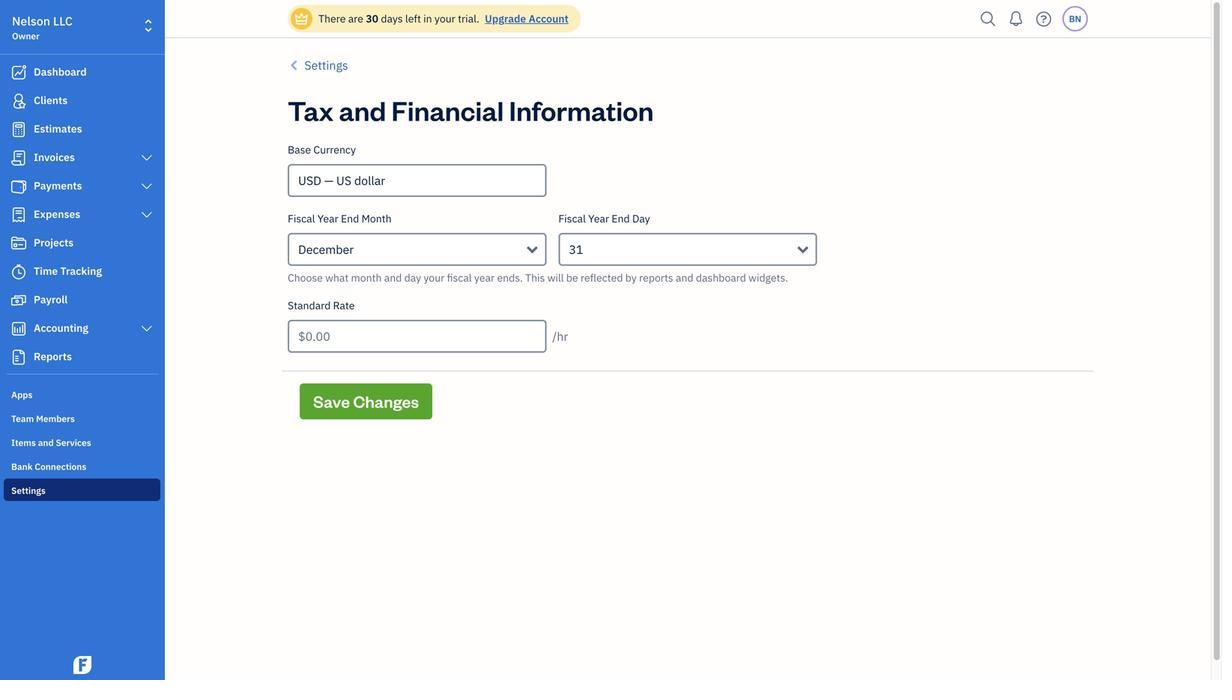 Task type: vqa. For each thing, say whether or not it's contained in the screenshot.
Choose what month and day your fiscal year ends. This will be reflected by reports and dashboard widgets.
yes



Task type: locate. For each thing, give the bounding box(es) containing it.
ends.
[[497, 271, 523, 285]]

settings right chevronleft icon
[[304, 57, 348, 73]]

freshbooks image
[[70, 657, 94, 675]]

and right items
[[38, 437, 54, 449]]

nelson
[[12, 13, 50, 29]]

estimate image
[[10, 122, 28, 137]]

chevron large down image inside 'accounting' link
[[140, 323, 154, 335]]

0 vertical spatial chevron large down image
[[140, 181, 154, 193]]

1 vertical spatial settings
[[11, 485, 46, 497]]

what
[[325, 271, 349, 285]]

2 end from the left
[[612, 212, 630, 226]]

1 chevron large down image from the top
[[140, 181, 154, 193]]

time tracking
[[34, 264, 102, 278]]

and
[[339, 92, 386, 128], [384, 271, 402, 285], [676, 271, 694, 285], [38, 437, 54, 449]]

days
[[381, 12, 403, 25]]

tax
[[288, 92, 334, 128]]

team members
[[11, 413, 75, 425]]

your right "in"
[[435, 12, 456, 25]]

2 year from the left
[[588, 212, 609, 226]]

estimates
[[34, 122, 82, 136]]

information
[[509, 92, 654, 128]]

1 vertical spatial chevron large down image
[[140, 323, 154, 335]]

/hr
[[552, 329, 568, 344]]

search image
[[977, 8, 1001, 30]]

1 horizontal spatial year
[[588, 212, 609, 226]]

bn
[[1069, 13, 1082, 25]]

chevron large down image up expenses "link"
[[140, 181, 154, 193]]

items
[[11, 437, 36, 449]]

team members link
[[4, 407, 160, 429]]

1 horizontal spatial fiscal
[[559, 212, 586, 226]]

0 horizontal spatial settings
[[11, 485, 46, 497]]

settings down bank
[[11, 485, 46, 497]]

dashboard link
[[4, 59, 160, 86]]

end left 'day'
[[612, 212, 630, 226]]

chevron large down image
[[140, 181, 154, 193], [140, 323, 154, 335]]

end
[[341, 212, 359, 226], [612, 212, 630, 226]]

end left the month
[[341, 212, 359, 226]]

chevron large down image down payroll link
[[140, 323, 154, 335]]

0 horizontal spatial fiscal
[[288, 212, 315, 226]]

year left 'day'
[[588, 212, 609, 226]]

dashboard
[[696, 271, 746, 285]]

chevron large down image inside invoices link
[[140, 152, 154, 164]]

chevron large down image
[[140, 152, 154, 164], [140, 209, 154, 221]]

2 fiscal from the left
[[559, 212, 586, 226]]

2 chevron large down image from the top
[[140, 323, 154, 335]]

fiscal
[[288, 212, 315, 226], [559, 212, 586, 226]]

1 horizontal spatial end
[[612, 212, 630, 226]]

financial
[[392, 92, 504, 128]]

chevron large down image for payments
[[140, 181, 154, 193]]

report image
[[10, 350, 28, 365]]

1 year from the left
[[318, 212, 339, 226]]

clients link
[[4, 88, 160, 115]]

chevron large down image for expenses
[[140, 209, 154, 221]]

upgrade
[[485, 12, 526, 25]]

members
[[36, 413, 75, 425]]

base currency
[[288, 143, 356, 157]]

2 chevron large down image from the top
[[140, 209, 154, 221]]

payroll
[[34, 293, 68, 307]]

0 horizontal spatial end
[[341, 212, 359, 226]]

fiscal year end day
[[559, 212, 650, 226]]

1 horizontal spatial settings
[[304, 57, 348, 73]]

client image
[[10, 94, 28, 109]]

expenses link
[[4, 202, 160, 229]]

save changes
[[313, 391, 419, 412]]

tracking
[[60, 264, 102, 278]]

1 chevron large down image from the top
[[140, 152, 154, 164]]

0 vertical spatial settings
[[304, 57, 348, 73]]

0 horizontal spatial year
[[318, 212, 339, 226]]

chevron large down image inside expenses "link"
[[140, 209, 154, 221]]

payments
[[34, 179, 82, 193]]

Fiscal Year End Day field
[[559, 233, 817, 266]]

settings
[[304, 57, 348, 73], [11, 485, 46, 497]]

widgets.
[[749, 271, 788, 285]]

chevron large down image up payments link at top
[[140, 152, 154, 164]]

fiscal up december
[[288, 212, 315, 226]]

Fiscal Year End Month field
[[288, 233, 547, 266]]

chevron large down image up projects link
[[140, 209, 154, 221]]

1 end from the left
[[341, 212, 359, 226]]

year
[[318, 212, 339, 226], [588, 212, 609, 226]]

settings link
[[4, 479, 160, 501]]

1 vertical spatial chevron large down image
[[140, 209, 154, 221]]

items and services link
[[4, 431, 160, 453]]

dashboard
[[34, 65, 87, 79]]

fiscal for 31
[[559, 212, 586, 226]]

0 vertical spatial your
[[435, 12, 456, 25]]

this
[[525, 271, 545, 285]]

in
[[424, 12, 432, 25]]

reports
[[34, 350, 72, 363]]

your right day
[[424, 271, 445, 285]]

clients
[[34, 93, 68, 107]]

left
[[405, 12, 421, 25]]

fiscal up 31
[[559, 212, 586, 226]]

your
[[435, 12, 456, 25], [424, 271, 445, 285]]

services
[[56, 437, 91, 449]]

crown image
[[294, 11, 310, 27]]

year up december
[[318, 212, 339, 226]]

chart image
[[10, 322, 28, 337]]

owner
[[12, 30, 40, 42]]

time tracking link
[[4, 259, 160, 286]]

1 fiscal from the left
[[288, 212, 315, 226]]

invoices link
[[4, 145, 160, 172]]

apps
[[11, 389, 33, 401]]

0 vertical spatial chevron large down image
[[140, 152, 154, 164]]



Task type: describe. For each thing, give the bounding box(es) containing it.
bank connections link
[[4, 455, 160, 477]]

Currency text field
[[289, 166, 545, 196]]

payroll link
[[4, 287, 160, 314]]

month
[[351, 271, 382, 285]]

and left day
[[384, 271, 402, 285]]

dashboard image
[[10, 65, 28, 80]]

standard rate
[[288, 299, 355, 313]]

save changes button
[[300, 384, 433, 420]]

apps link
[[4, 383, 160, 405]]

main element
[[0, 0, 202, 681]]

and right the reports
[[676, 271, 694, 285]]

reports
[[639, 271, 673, 285]]

tax and financial information
[[288, 92, 654, 128]]

year
[[474, 271, 495, 285]]

base
[[288, 143, 311, 157]]

expense image
[[10, 208, 28, 223]]

settings button
[[288, 56, 348, 74]]

invoice image
[[10, 151, 28, 166]]

end for december
[[341, 212, 359, 226]]

settings inside main element
[[11, 485, 46, 497]]

payments link
[[4, 173, 160, 200]]

year for 31
[[588, 212, 609, 226]]

day
[[404, 271, 421, 285]]

end for 31
[[612, 212, 630, 226]]

timer image
[[10, 265, 28, 280]]

chevron large down image for invoices
[[140, 152, 154, 164]]

llc
[[53, 13, 73, 29]]

accounting link
[[4, 316, 160, 343]]

team
[[11, 413, 34, 425]]

expenses
[[34, 207, 80, 221]]

there are 30 days left in your trial. upgrade account
[[319, 12, 569, 25]]

invoices
[[34, 150, 75, 164]]

go to help image
[[1032, 8, 1056, 30]]

save
[[313, 391, 350, 412]]

30
[[366, 12, 379, 25]]

project image
[[10, 236, 28, 251]]

year for december
[[318, 212, 339, 226]]

choose what month and day your fiscal year ends. this will be reflected by reports and dashboard widgets.
[[288, 271, 788, 285]]

and up currency
[[339, 92, 386, 128]]

are
[[348, 12, 363, 25]]

standard
[[288, 299, 331, 313]]

there
[[319, 12, 346, 25]]

projects link
[[4, 230, 160, 257]]

december
[[298, 242, 354, 257]]

Standard Rate text field
[[288, 320, 547, 353]]

1 vertical spatial your
[[424, 271, 445, 285]]

upgrade account link
[[482, 12, 569, 25]]

projects
[[34, 236, 74, 250]]

chevronleft image
[[288, 56, 302, 74]]

connections
[[35, 461, 86, 473]]

will
[[548, 271, 564, 285]]

bank
[[11, 461, 33, 473]]

account
[[529, 12, 569, 25]]

trial.
[[458, 12, 480, 25]]

and inside main element
[[38, 437, 54, 449]]

month
[[362, 212, 392, 226]]

nelson llc owner
[[12, 13, 73, 42]]

payment image
[[10, 179, 28, 194]]

fiscal for december
[[288, 212, 315, 226]]

notifications image
[[1004, 4, 1028, 34]]

bn button
[[1063, 6, 1088, 31]]

fiscal
[[447, 271, 472, 285]]

estimates link
[[4, 116, 160, 143]]

accounting
[[34, 321, 88, 335]]

currency
[[314, 143, 356, 157]]

day
[[632, 212, 650, 226]]

bank connections
[[11, 461, 86, 473]]

fiscal year end month
[[288, 212, 392, 226]]

reflected
[[581, 271, 623, 285]]

31
[[569, 242, 583, 257]]

rate
[[333, 299, 355, 313]]

be
[[566, 271, 578, 285]]

choose
[[288, 271, 323, 285]]

money image
[[10, 293, 28, 308]]

time
[[34, 264, 58, 278]]

settings inside button
[[304, 57, 348, 73]]

by
[[626, 271, 637, 285]]

items and services
[[11, 437, 91, 449]]

chevron large down image for accounting
[[140, 323, 154, 335]]

reports link
[[4, 344, 160, 371]]

changes
[[353, 391, 419, 412]]



